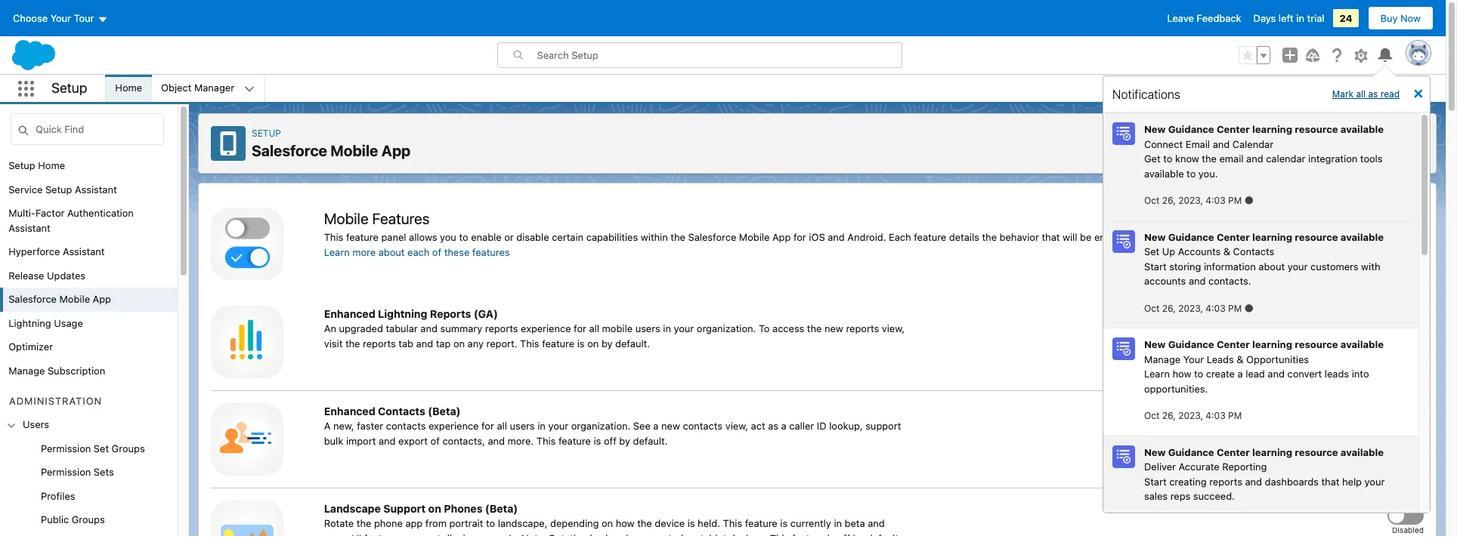 Task type: describe. For each thing, give the bounding box(es) containing it.
the down upgraded
[[345, 337, 360, 350]]

assistant inside multi-factor authentication assistant
[[8, 222, 50, 234]]

(beta) inside enhanced contacts (beta) a new, faster contacts experience for all users in your organization. see a new contacts view, act as a caller id lookup, support bulk import and export of contacts, and more. this feature is off by default.
[[428, 405, 461, 418]]

ui
[[352, 532, 361, 537]]

organization. inside enhanced contacts (beta) a new, faster contacts experience for all users in your organization. see a new contacts view, act as a caller id lookup, support bulk import and export of contacts, and more. this feature is off by default.
[[571, 420, 631, 432]]

hyperforce assistant
[[8, 246, 105, 258]]

mobile
[[602, 323, 633, 335]]

3 4:03 from the top
[[1206, 410, 1226, 422]]

optimizer link
[[8, 340, 53, 355]]

of inside enhanced contacts (beta) a new, faster contacts experience for all users in your organization. see a new contacts view, act as a caller id lookup, support bulk import and export of contacts, and more. this feature is off by default.
[[430, 435, 440, 447]]

details
[[949, 231, 979, 243]]

feature inside enhanced lightning reports (ga) an upgraded tabular and summary reports experience for all mobile users in your organization. to access the new reports view, visit the reports tab and tap on any report. this feature is on by default.
[[542, 337, 575, 350]]

caller
[[789, 420, 814, 432]]

opportunities.
[[1144, 383, 1208, 395]]

salesforce mobile app tree item
[[0, 288, 178, 312]]

reports down upgraded
[[363, 337, 396, 350]]

a for (beta)
[[653, 420, 659, 432]]

learning for connect email and calendar
[[1252, 123, 1292, 135]]

mark all as read
[[1332, 88, 1400, 99]]

and inside new guidance center learning resource available set up accounts & contacts start storing information about your customers with accounts and contacts.
[[1189, 275, 1206, 287]]

center for leads
[[1217, 339, 1250, 351]]

guidance for your
[[1168, 339, 1214, 351]]

3 oct from the top
[[1144, 410, 1160, 422]]

disable
[[516, 231, 549, 243]]

0 vertical spatial group
[[1239, 46, 1270, 64]]

more.
[[507, 435, 534, 447]]

to inside new guidance center learning resource available manage your leads & opportunities learn how to create a lead and convert leads into opportunities.
[[1194, 368, 1203, 380]]

supported
[[636, 532, 683, 537]]

its
[[1153, 231, 1164, 243]]

of inside mobile features this feature panel allows you to enable or disable certain capabilities within the salesforce mobile app for ios and android. each feature details the behavior that will be enabled and its current feature status. learn more about each of these features
[[432, 246, 441, 258]]

mark
[[1332, 88, 1354, 99]]

service setup assistant
[[8, 183, 117, 195]]

storing
[[1169, 260, 1201, 272]]

0 vertical spatial all
[[1356, 88, 1366, 99]]

more
[[352, 246, 376, 258]]

and down calendar
[[1246, 153, 1263, 165]]

center for reporting
[[1217, 446, 1250, 458]]

beta
[[845, 518, 865, 530]]

accurate
[[1179, 461, 1220, 473]]

feature up accounts
[[1203, 231, 1235, 243]]

enabled
[[1395, 331, 1424, 340]]

profiles link
[[41, 490, 75, 504]]

held.
[[698, 518, 720, 530]]

oct for new guidance center learning resource available connect email and calendar get to know the email and calendar integration tools available to you.
[[1144, 195, 1160, 206]]

lightning usage
[[8, 317, 83, 329]]

your inside new guidance center learning resource available manage your leads & opportunities learn how to create a lead and convert leads into opportunities.
[[1183, 353, 1204, 365]]

pm for to
[[1228, 195, 1242, 206]]

to inside landscape support on phones (beta) rotate the phone app from portrait to landscape, depending on how the device is held. this feature is currently in beta and some ui features may not display properly. note: rotation is already supported on tablet devices. this feature is off by default.
[[486, 518, 495, 530]]

capabilities
[[586, 231, 638, 243]]

set inside users tree item
[[94, 443, 109, 455]]

and inside new guidance center learning resource available manage your leads & opportunities learn how to create a lead and convert leads into opportunities.
[[1268, 368, 1285, 380]]

setup home
[[8, 159, 65, 172]]

new inside enhanced lightning reports (ga) an upgraded tabular and summary reports experience for all mobile users in your organization. to access the new reports view, visit the reports tab and tap on any report. this feature is on by default.
[[824, 323, 843, 335]]

enhanced for enhanced contacts (beta)
[[324, 405, 375, 418]]

1 horizontal spatial groups
[[112, 443, 145, 455]]

import
[[346, 435, 376, 447]]

your inside new guidance center learning resource available deliver accurate reporting start creating reports and dashboards that help your sales reps succeed.
[[1365, 476, 1385, 488]]

setup link
[[252, 128, 281, 139]]

app inside salesforce mobile app "link"
[[93, 293, 111, 305]]

app
[[405, 518, 423, 530]]

all inside enhanced contacts (beta) a new, faster contacts experience for all users in your organization. see a new contacts view, act as a caller id lookup, support bulk import and export of contacts, and more. this feature is off by default.
[[497, 420, 507, 432]]

within
[[641, 231, 668, 243]]

set inside new guidance center learning resource available set up accounts & contacts start storing information about your customers with accounts and contacts.
[[1144, 246, 1159, 258]]

in inside enhanced lightning reports (ga) an upgraded tabular and summary reports experience for all mobile users in your organization. to access the new reports view, visit the reports tab and tap on any report. this feature is on by default.
[[663, 323, 671, 335]]

accounts
[[1144, 275, 1186, 287]]

manager
[[194, 82, 234, 94]]

0 vertical spatial home
[[115, 82, 142, 94]]

view, inside enhanced lightning reports (ga) an upgraded tabular and summary reports experience for all mobile users in your organization. to access the new reports view, visit the reports tab and tap on any report. this feature is on by default.
[[882, 323, 905, 335]]

available down 'get'
[[1144, 167, 1184, 179]]

and up tap
[[420, 323, 437, 335]]

oct 26, 2023, 4:03 pm ● for to
[[1144, 194, 1254, 206]]

assistant inside service setup assistant link
[[75, 183, 117, 195]]

features inside mobile features this feature panel allows you to enable or disable certain capabilities within the salesforce mobile app for ios and android. each feature details the behavior that will be enabled and its current feature status. learn more about each of these features
[[472, 246, 510, 258]]

leads
[[1325, 368, 1349, 380]]

release updates link
[[8, 269, 85, 283]]

that inside mobile features this feature panel allows you to enable or disable certain capabilities within the salesforce mobile app for ios and android. each feature details the behavior that will be enabled and its current feature status. learn more about each of these features
[[1042, 231, 1060, 243]]

is inside enhanced contacts (beta) a new, faster contacts experience for all users in your organization. see a new contacts view, act as a caller id lookup, support bulk import and export of contacts, and more. this feature is off by default.
[[594, 435, 601, 447]]

salesforce mobile app link
[[8, 292, 111, 307]]

users link
[[23, 418, 49, 433]]

resource for connect email and calendar
[[1295, 123, 1338, 135]]

3 pm from the top
[[1228, 410, 1242, 422]]

2023, for available
[[1178, 195, 1203, 206]]

in inside landscape support on phones (beta) rotate the phone app from portrait to landscape, depending on how the device is held. this feature is currently in beta and some ui features may not display properly. note: rotation is already supported on tablet devices. this feature is off by default.
[[834, 518, 842, 530]]

email
[[1186, 138, 1210, 150]]

experience inside enhanced contacts (beta) a new, faster contacts experience for all users in your organization. see a new contacts view, act as a caller id lookup, support bulk import and export of contacts, and more. this feature is off by default.
[[429, 420, 479, 432]]

mobile features this feature panel allows you to enable or disable certain capabilities within the salesforce mobile app for ios and android. each feature details the behavior that will be enabled and its current feature status. learn more about each of these features
[[324, 210, 1269, 258]]

feature up "devices."
[[745, 518, 777, 530]]

faster
[[357, 420, 383, 432]]

enhanced for enhanced lightning reports (ga)
[[324, 308, 375, 320]]

Search Setup text field
[[537, 43, 901, 67]]

resource for manage your leads & opportunities
[[1295, 339, 1338, 351]]

public
[[41, 514, 69, 526]]

properly.
[[479, 532, 519, 537]]

home inside setup tree tree
[[38, 159, 65, 172]]

0 horizontal spatial groups
[[72, 514, 105, 526]]

manage inside new guidance center learning resource available manage your leads & opportunities learn how to create a lead and convert leads into opportunities.
[[1144, 353, 1181, 365]]

for inside enhanced contacts (beta) a new, faster contacts experience for all users in your organization. see a new contacts view, act as a caller id lookup, support bulk import and export of contacts, and more. this feature is off by default.
[[481, 420, 494, 432]]

as inside enhanced contacts (beta) a new, faster contacts experience for all users in your organization. see a new contacts view, act as a caller id lookup, support bulk import and export of contacts, and more. this feature is off by default.
[[768, 420, 778, 432]]

leads
[[1207, 353, 1234, 365]]

read
[[1381, 88, 1400, 99]]

buy
[[1380, 12, 1398, 24]]

and down faster
[[379, 435, 396, 447]]

convert
[[1287, 368, 1322, 380]]

reps
[[1170, 490, 1191, 503]]

× button
[[1407, 82, 1430, 105]]

tablet
[[700, 532, 727, 537]]

public groups link
[[41, 513, 105, 528]]

opportunities
[[1246, 353, 1309, 365]]

off inside landscape support on phones (beta) rotate the phone app from portrait to landscape, depending on how the device is held. this feature is currently in beta and some ui features may not display properly. note: rotation is already supported on tablet devices. this feature is off by default.
[[837, 532, 850, 537]]

how inside landscape support on phones (beta) rotate the phone app from portrait to landscape, depending on how the device is held. this feature is currently in beta and some ui features may not display properly. note: rotation is already supported on tablet devices. this feature is off by default.
[[616, 518, 635, 530]]

learning inside new guidance center learning resource available deliver accurate reporting start creating reports and dashboards that help your sales reps succeed.
[[1252, 446, 1292, 458]]

by inside enhanced contacts (beta) a new, faster contacts experience for all users in your organization. see a new contacts view, act as a caller id lookup, support bulk import and export of contacts, and more. this feature is off by default.
[[619, 435, 630, 447]]

disabled for enhanced contacts (beta)
[[1392, 428, 1424, 438]]

some
[[324, 532, 349, 537]]

the up ui
[[357, 518, 371, 530]]

reports right access
[[846, 323, 879, 335]]

app inside setup salesforce mobile app
[[382, 142, 411, 159]]

0 vertical spatial as
[[1368, 88, 1378, 99]]

reports inside new guidance center learning resource available deliver accurate reporting start creating reports and dashboards that help your sales reps succeed.
[[1209, 476, 1242, 488]]

this inside mobile features this feature panel allows you to enable or disable certain capabilities within the salesforce mobile app for ios and android. each feature details the behavior that will be enabled and its current feature status. learn more about each of these features
[[324, 231, 343, 243]]

leave feedback link
[[1167, 12, 1241, 24]]

salesforce inside salesforce mobile app "link"
[[8, 293, 57, 305]]

users tree item
[[0, 414, 178, 537]]

email
[[1219, 153, 1244, 165]]

tools
[[1360, 153, 1383, 165]]

into
[[1352, 368, 1369, 380]]

a
[[324, 420, 331, 432]]

the right details
[[982, 231, 997, 243]]

available for new guidance center learning resource available set up accounts & contacts start storing information about your customers with accounts and contacts.
[[1340, 231, 1384, 243]]

status.
[[1238, 231, 1269, 243]]

to
[[759, 323, 770, 335]]

lead
[[1246, 368, 1265, 380]]

public groups
[[41, 514, 105, 526]]

panel
[[381, 231, 406, 243]]

sets
[[94, 466, 114, 479]]

to down connect
[[1163, 153, 1172, 165]]

lightning inside enhanced lightning reports (ga) an upgraded tabular and summary reports experience for all mobile users in your organization. to access the new reports view, visit the reports tab and tap on any report. this feature is on by default.
[[378, 308, 427, 320]]

feedback
[[1197, 12, 1241, 24]]

learning for set up accounts & contacts
[[1252, 231, 1292, 243]]

your inside enhanced lightning reports (ga) an upgraded tabular and summary reports experience for all mobile users in your organization. to access the new reports view, visit the reports tab and tap on any report. this feature is on by default.
[[674, 323, 694, 335]]

3 2023, from the top
[[1178, 410, 1203, 422]]

26, for available
[[1162, 195, 1176, 206]]

creating
[[1169, 476, 1207, 488]]

permission for permission sets
[[41, 466, 91, 479]]

available for new guidance center learning resource available manage your leads & opportunities learn how to create a lead and convert leads into opportunities.
[[1340, 339, 1384, 351]]

and left its
[[1134, 231, 1151, 243]]

reports
[[430, 308, 471, 320]]

buy now
[[1380, 12, 1421, 24]]

help
[[1342, 476, 1362, 488]]

all inside enhanced lightning reports (ga) an upgraded tabular and summary reports experience for all mobile users in your organization. to access the new reports view, visit the reports tab and tap on any report. this feature is on by default.
[[589, 323, 599, 335]]

disabled for landscape support on phones (beta)
[[1392, 526, 1424, 535]]

permission set groups
[[41, 443, 145, 455]]

rotation
[[549, 532, 587, 537]]

the inside 'new guidance center learning resource available connect email and calendar get to know the email and calendar integration tools available to you.'
[[1202, 153, 1217, 165]]

available for new guidance center learning resource available connect email and calendar get to know the email and calendar integration tools available to you.
[[1340, 123, 1384, 135]]

new,
[[333, 420, 354, 432]]

customers
[[1310, 260, 1358, 272]]

leave feedback
[[1167, 12, 1241, 24]]

feature down currently
[[792, 532, 825, 537]]

new guidance center learning resource available connect email and calendar get to know the email and calendar integration tools available to you.
[[1144, 123, 1384, 179]]

default. inside enhanced contacts (beta) a new, faster contacts experience for all users in your organization. see a new contacts view, act as a caller id lookup, support bulk import and export of contacts, and more. this feature is off by default.
[[633, 435, 668, 447]]

about inside mobile features this feature panel allows you to enable or disable certain capabilities within the salesforce mobile app for ios and android. each feature details the behavior that will be enabled and its current feature status. learn more about each of these features
[[378, 246, 405, 258]]

choose your tour
[[13, 12, 94, 24]]

choose
[[13, 12, 48, 24]]

object
[[161, 82, 192, 94]]

center for and
[[1217, 123, 1250, 135]]

from
[[425, 518, 447, 530]]

left
[[1279, 12, 1294, 24]]

this inside enhanced contacts (beta) a new, faster contacts experience for all users in your organization. see a new contacts view, act as a caller id lookup, support bulk import and export of contacts, and more. this feature is off by default.
[[536, 435, 556, 447]]

off inside enhanced contacts (beta) a new, faster contacts experience for all users in your organization. see a new contacts view, act as a caller id lookup, support bulk import and export of contacts, and more. this feature is off by default.
[[604, 435, 617, 447]]

×
[[1413, 83, 1424, 104]]

landscape
[[324, 503, 381, 515]]

leave
[[1167, 12, 1194, 24]]

the up supported
[[637, 518, 652, 530]]

this up "devices."
[[723, 518, 742, 530]]

default. inside enhanced lightning reports (ga) an upgraded tabular and summary reports experience for all mobile users in your organization. to access the new reports view, visit the reports tab and tap on any report. this feature is on by default.
[[615, 337, 650, 350]]

start inside new guidance center learning resource available deliver accurate reporting start creating reports and dashboards that help your sales reps succeed.
[[1144, 476, 1167, 488]]

phone
[[374, 518, 403, 530]]

new for set up accounts & contacts
[[1144, 231, 1166, 243]]

new inside new guidance center learning resource available deliver accurate reporting start creating reports and dashboards that help your sales reps succeed.
[[1144, 446, 1166, 458]]

contacts inside new guidance center learning resource available set up accounts & contacts start storing information about your customers with accounts and contacts.
[[1233, 246, 1274, 258]]

will
[[1063, 231, 1077, 243]]

the right 'within'
[[671, 231, 685, 243]]



Task type: locate. For each thing, give the bounding box(es) containing it.
1 horizontal spatial home
[[115, 82, 142, 94]]

0 horizontal spatial set
[[94, 443, 109, 455]]

4:03 for to
[[1206, 195, 1226, 206]]

1 guidance from the top
[[1168, 123, 1214, 135]]

updates
[[47, 269, 85, 282]]

and down opportunities
[[1268, 368, 1285, 380]]

1 vertical spatial &
[[1237, 353, 1244, 365]]

1 horizontal spatial organization.
[[697, 323, 756, 335]]

2 26, from the top
[[1162, 303, 1176, 314]]

to inside mobile features this feature panel allows you to enable or disable certain capabilities within the salesforce mobile app for ios and android. each feature details the behavior that will be enabled and its current feature status. learn more about each of these features
[[459, 231, 468, 243]]

by inside landscape support on phones (beta) rotate the phone app from portrait to landscape, depending on how the device is held. this feature is currently in beta and some ui features may not display properly. note: rotation is already supported on tablet devices. this feature is off by default.
[[853, 532, 864, 537]]

● for email
[[1245, 194, 1254, 206]]

center for accounts
[[1217, 231, 1250, 243]]

2 horizontal spatial by
[[853, 532, 864, 537]]

permission
[[41, 443, 91, 455], [41, 466, 91, 479]]

26,
[[1162, 195, 1176, 206], [1162, 303, 1176, 314], [1162, 410, 1176, 422]]

learn inside mobile features this feature panel allows you to enable or disable certain capabilities within the salesforce mobile app for ios and android. each feature details the behavior that will be enabled and its current feature status. learn more about each of these features
[[324, 246, 350, 258]]

manage down optimizer link
[[8, 365, 45, 377]]

organization. left see
[[571, 420, 631, 432]]

1 disabled from the top
[[1392, 428, 1424, 438]]

learning up reporting
[[1252, 446, 1292, 458]]

4:03 down "create"
[[1206, 410, 1226, 422]]

start up accounts
[[1144, 260, 1167, 272]]

2 oct 26, 2023, 4:03 pm ● from the top
[[1144, 302, 1254, 314]]

usage
[[54, 317, 83, 329]]

2 enhanced from the top
[[324, 405, 375, 418]]

guidance for email
[[1168, 123, 1214, 135]]

contacts down status.
[[1233, 246, 1274, 258]]

users inside enhanced contacts (beta) a new, faster contacts experience for all users in your organization. see a new contacts view, act as a caller id lookup, support bulk import and export of contacts, and more. this feature is off by default.
[[510, 420, 535, 432]]

enabled
[[1094, 231, 1131, 243]]

center up calendar
[[1217, 123, 1250, 135]]

1 vertical spatial organization.
[[571, 420, 631, 432]]

2 vertical spatial all
[[497, 420, 507, 432]]

feature right each on the right
[[914, 231, 946, 243]]

0 horizontal spatial organization.
[[571, 420, 631, 432]]

1 learning from the top
[[1252, 123, 1292, 135]]

guidance up accounts
[[1168, 231, 1214, 243]]

●
[[1245, 194, 1254, 206], [1245, 302, 1254, 314]]

to down know
[[1187, 167, 1196, 179]]

0 horizontal spatial home
[[38, 159, 65, 172]]

that left will
[[1042, 231, 1060, 243]]

oct 26, 2023, 4:03 pm ●
[[1144, 194, 1254, 206], [1144, 302, 1254, 314]]

of right each
[[432, 246, 441, 258]]

and right ios
[[828, 231, 845, 243]]

4 learning from the top
[[1252, 446, 1292, 458]]

1 vertical spatial of
[[430, 435, 440, 447]]

1 center from the top
[[1217, 123, 1250, 135]]

to right you
[[459, 231, 468, 243]]

3 26, from the top
[[1162, 410, 1176, 422]]

4 new from the top
[[1144, 446, 1166, 458]]

in inside enhanced contacts (beta) a new, faster contacts experience for all users in your organization. see a new contacts view, act as a caller id lookup, support bulk import and export of contacts, and more. this feature is off by default.
[[537, 420, 546, 432]]

administration
[[9, 395, 102, 407]]

lightning inside setup tree tree
[[8, 317, 51, 329]]

guidance for up
[[1168, 231, 1214, 243]]

1 vertical spatial set
[[94, 443, 109, 455]]

1 vertical spatial start
[[1144, 476, 1167, 488]]

set down its
[[1144, 246, 1159, 258]]

app
[[382, 142, 411, 159], [772, 231, 791, 243], [93, 293, 111, 305]]

available up tools
[[1340, 123, 1384, 135]]

contacts inside enhanced contacts (beta) a new, faster contacts experience for all users in your organization. see a new contacts view, act as a caller id lookup, support bulk import and export of contacts, and more. this feature is off by default.
[[378, 405, 425, 418]]

setup tree tree
[[0, 154, 178, 537]]

1 contacts from the left
[[386, 420, 426, 432]]

about down status.
[[1259, 260, 1285, 272]]

learning inside new guidance center learning resource available set up accounts & contacts start storing information about your customers with accounts and contacts.
[[1252, 231, 1292, 243]]

and up email
[[1213, 138, 1230, 150]]

1 horizontal spatial about
[[1259, 260, 1285, 272]]

1 vertical spatial experience
[[429, 420, 479, 432]]

1 horizontal spatial a
[[781, 420, 787, 432]]

a left lead
[[1238, 368, 1243, 380]]

assistant down 'multi-'
[[8, 222, 50, 234]]

1 26, from the top
[[1162, 195, 1176, 206]]

groups right public
[[72, 514, 105, 526]]

hyperforce
[[8, 246, 60, 258]]

resource inside new guidance center learning resource available deliver accurate reporting start creating reports and dashboards that help your sales reps succeed.
[[1295, 446, 1338, 458]]

guidance inside new guidance center learning resource available set up accounts & contacts start storing information about your customers with accounts and contacts.
[[1168, 231, 1214, 243]]

new guidance center learning resource available deliver accurate reporting start creating reports and dashboards that help your sales reps succeed.
[[1144, 446, 1385, 503]]

manage inside setup tree tree
[[8, 365, 45, 377]]

users inside enhanced lightning reports (ga) an upgraded tabular and summary reports experience for all mobile users in your organization. to access the new reports view, visit the reports tab and tap on any report. this feature is on by default.
[[635, 323, 660, 335]]

2 vertical spatial salesforce
[[8, 293, 57, 305]]

0 vertical spatial start
[[1144, 260, 1167, 272]]

group containing permission set groups
[[0, 437, 178, 537]]

2 vertical spatial 2023,
[[1178, 410, 1203, 422]]

center inside new guidance center learning resource available deliver accurate reporting start creating reports and dashboards that help your sales reps succeed.
[[1217, 446, 1250, 458]]

assistant inside hyperforce assistant link
[[63, 246, 105, 258]]

setup
[[51, 80, 87, 96], [252, 128, 281, 139], [8, 159, 35, 172], [45, 183, 72, 195]]

visit
[[324, 337, 343, 350]]

experience inside enhanced lightning reports (ga) an upgraded tabular and summary reports experience for all mobile users in your organization. to access the new reports view, visit the reports tab and tap on any report. this feature is on by default.
[[521, 323, 571, 335]]

1 vertical spatial permission
[[41, 466, 91, 479]]

your left tour
[[50, 12, 71, 24]]

app inside mobile features this feature panel allows you to enable or disable certain capabilities within the salesforce mobile app for ios and android. each feature details the behavior that will be enabled and its current feature status. learn more about each of these features
[[772, 231, 791, 243]]

1 vertical spatial learn
[[1144, 368, 1170, 380]]

guidance up email
[[1168, 123, 1214, 135]]

certain
[[552, 231, 584, 243]]

2 guidance from the top
[[1168, 231, 1214, 243]]

new guidance center learning resource available set up accounts & contacts start storing information about your customers with accounts and contacts.
[[1144, 231, 1384, 287]]

4 center from the top
[[1217, 446, 1250, 458]]

know
[[1175, 153, 1199, 165]]

your left leads
[[1183, 353, 1204, 365]]

0 vertical spatial pm
[[1228, 195, 1242, 206]]

0 vertical spatial disabled
[[1392, 428, 1424, 438]]

0 vertical spatial salesforce
[[252, 142, 327, 159]]

1 vertical spatial as
[[768, 420, 778, 432]]

oct up its
[[1144, 195, 1160, 206]]

information
[[1204, 260, 1256, 272]]

1 horizontal spatial features
[[472, 246, 510, 258]]

tap
[[436, 337, 451, 350]]

26, down opportunities. on the right of page
[[1162, 410, 1176, 422]]

0 horizontal spatial by
[[601, 337, 613, 350]]

0 horizontal spatial how
[[616, 518, 635, 530]]

2 contacts from the left
[[683, 420, 723, 432]]

0 vertical spatial that
[[1042, 231, 1060, 243]]

guidance inside new guidance center learning resource available deliver accurate reporting start creating reports and dashboards that help your sales reps succeed.
[[1168, 446, 1214, 458]]

1 horizontal spatial learn
[[1144, 368, 1170, 380]]

Quick Find search field
[[11, 113, 164, 145]]

1 horizontal spatial (beta)
[[485, 503, 518, 515]]

permission for permission set groups
[[41, 443, 91, 455]]

new inside 'new guidance center learning resource available connect email and calendar get to know the email and calendar integration tools available to you.'
[[1144, 123, 1166, 135]]

view, inside enhanced contacts (beta) a new, faster contacts experience for all users in your organization. see a new contacts view, act as a caller id lookup, support bulk import and export of contacts, and more. this feature is off by default.
[[725, 420, 748, 432]]

new inside new guidance center learning resource available manage your leads & opportunities learn how to create a lead and convert leads into opportunities.
[[1144, 339, 1166, 351]]

resource
[[1295, 123, 1338, 135], [1295, 231, 1338, 243], [1295, 339, 1338, 351], [1295, 446, 1338, 458]]

portrait
[[449, 518, 483, 530]]

2023, down you.
[[1178, 195, 1203, 206]]

1 vertical spatial contacts
[[378, 405, 425, 418]]

● for about
[[1245, 302, 1254, 314]]

pm down contacts.
[[1228, 303, 1242, 314]]

1 2023, from the top
[[1178, 195, 1203, 206]]

available inside new guidance center learning resource available manage your leads & opportunities learn how to create a lead and convert leads into opportunities.
[[1340, 339, 1384, 351]]

center up information
[[1217, 231, 1250, 243]]

lightning
[[378, 308, 427, 320], [8, 317, 51, 329]]

1 oct 26, 2023, 4:03 pm ● from the top
[[1144, 194, 1254, 206]]

mobile inside "link"
[[59, 293, 90, 305]]

2 learning from the top
[[1252, 231, 1292, 243]]

0 horizontal spatial your
[[50, 12, 71, 24]]

3 guidance from the top
[[1168, 339, 1214, 351]]

0 vertical spatial about
[[378, 246, 405, 258]]

2 horizontal spatial salesforce
[[688, 231, 736, 243]]

feature up more
[[346, 231, 379, 243]]

your inside popup button
[[50, 12, 71, 24]]

0 vertical spatial 4:03
[[1206, 195, 1226, 206]]

0 horizontal spatial view,
[[725, 420, 748, 432]]

resource for set up accounts & contacts
[[1295, 231, 1338, 243]]

setup for setup
[[51, 80, 87, 96]]

2023, for and
[[1178, 303, 1203, 314]]

how inside new guidance center learning resource available manage your leads & opportunities learn how to create a lead and convert leads into opportunities.
[[1173, 368, 1191, 380]]

and inside landscape support on phones (beta) rotate the phone app from portrait to landscape, depending on how the device is held. this feature is currently in beta and some ui features may not display properly. note: rotation is already supported on tablet devices. this feature is off by default.
[[868, 518, 885, 530]]

2 vertical spatial assistant
[[63, 246, 105, 258]]

features down phone
[[364, 532, 402, 537]]

features inside landscape support on phones (beta) rotate the phone app from portrait to landscape, depending on how the device is held. this feature is currently in beta and some ui features may not display properly. note: rotation is already supported on tablet devices. this feature is off by default.
[[364, 532, 402, 537]]

0 horizontal spatial off
[[604, 435, 617, 447]]

0 horizontal spatial (beta)
[[428, 405, 461, 418]]

guidance
[[1168, 123, 1214, 135], [1168, 231, 1214, 243], [1168, 339, 1214, 351], [1168, 446, 1214, 458]]

or
[[504, 231, 514, 243]]

(beta) inside landscape support on phones (beta) rotate the phone app from portrait to landscape, depending on how the device is held. this feature is currently in beta and some ui features may not display properly. note: rotation is already supported on tablet devices. this feature is off by default.
[[485, 503, 518, 515]]

summary
[[440, 323, 482, 335]]

2 vertical spatial app
[[93, 293, 111, 305]]

2 horizontal spatial all
[[1356, 88, 1366, 99]]

0 vertical spatial oct
[[1144, 195, 1160, 206]]

is inside enhanced lightning reports (ga) an upgraded tabular and summary reports experience for all mobile users in your organization. to access the new reports view, visit the reports tab and tap on any report. this feature is on by default.
[[577, 337, 585, 350]]

reporting
[[1222, 461, 1267, 473]]

learning inside 'new guidance center learning resource available connect email and calendar get to know the email and calendar integration tools available to you.'
[[1252, 123, 1292, 135]]

for inside enhanced lightning reports (ga) an upgraded tabular and summary reports experience for all mobile users in your organization. to access the new reports view, visit the reports tab and tap on any report. this feature is on by default.
[[574, 323, 586, 335]]

current
[[1167, 231, 1200, 243]]

default.
[[615, 337, 650, 350], [633, 435, 668, 447], [867, 532, 901, 537]]

guidance inside new guidance center learning resource available manage your leads & opportunities learn how to create a lead and convert leads into opportunities.
[[1168, 339, 1214, 351]]

setup for setup salesforce mobile app
[[252, 128, 281, 139]]

display
[[444, 532, 476, 537]]

and left tap
[[416, 337, 433, 350]]

a right see
[[653, 420, 659, 432]]

sales
[[1144, 490, 1168, 503]]

new right access
[[824, 323, 843, 335]]

to up properly.
[[486, 518, 495, 530]]

& right leads
[[1237, 353, 1244, 365]]

learn up opportunities. on the right of page
[[1144, 368, 1170, 380]]

(beta) up properly.
[[485, 503, 518, 515]]

any
[[468, 337, 484, 350]]

1 pm from the top
[[1228, 195, 1242, 206]]

users
[[23, 419, 49, 431]]

& inside new guidance center learning resource available set up accounts & contacts start storing information about your customers with accounts and contacts.
[[1223, 246, 1230, 258]]

2 4:03 from the top
[[1206, 303, 1226, 314]]

center up leads
[[1217, 339, 1250, 351]]

learning inside new guidance center learning resource available manage your leads & opportunities learn how to create a lead and convert leads into opportunities.
[[1252, 339, 1292, 351]]

not
[[426, 532, 441, 537]]

1 4:03 from the top
[[1206, 195, 1226, 206]]

1 horizontal spatial contacts
[[1233, 246, 1274, 258]]

contacts up export
[[386, 420, 426, 432]]

4:03 down contacts.
[[1206, 303, 1226, 314]]

depending
[[550, 518, 599, 530]]

2 disabled from the top
[[1392, 526, 1424, 535]]

subscription
[[48, 365, 105, 377]]

oct 26, 2023, 4:03 pm
[[1144, 410, 1242, 422]]

0 vertical spatial users
[[635, 323, 660, 335]]

rotate
[[324, 518, 354, 530]]

features down enable
[[472, 246, 510, 258]]

permission set groups link
[[41, 442, 145, 457]]

0 vertical spatial new
[[824, 323, 843, 335]]

available inside new guidance center learning resource available deliver accurate reporting start creating reports and dashboards that help your sales reps succeed.
[[1340, 446, 1384, 458]]

26, up its
[[1162, 195, 1176, 206]]

start inside new guidance center learning resource available set up accounts & contacts start storing information about your customers with accounts and contacts.
[[1144, 260, 1167, 272]]

center inside new guidance center learning resource available manage your leads & opportunities learn how to create a lead and convert leads into opportunities.
[[1217, 339, 1250, 351]]

default. inside landscape support on phones (beta) rotate the phone app from portrait to landscape, depending on how the device is held. this feature is currently in beta and some ui features may not display properly. note: rotation is already supported on tablet devices. this feature is off by default.
[[867, 532, 901, 537]]

be
[[1080, 231, 1092, 243]]

0 vertical spatial set
[[1144, 246, 1159, 258]]

by inside enhanced lightning reports (ga) an upgraded tabular and summary reports experience for all mobile users in your organization. to access the new reports view, visit the reports tab and tap on any report. this feature is on by default.
[[601, 337, 613, 350]]

4:03 for contacts.
[[1206, 303, 1226, 314]]

learning for manage your leads & opportunities
[[1252, 339, 1292, 351]]

android.
[[847, 231, 886, 243]]

salesforce mobile app
[[8, 293, 111, 305]]

feature right the more.
[[558, 435, 591, 447]]

0 vertical spatial assistant
[[75, 183, 117, 195]]

0 vertical spatial (beta)
[[428, 405, 461, 418]]

1 horizontal spatial set
[[1144, 246, 1159, 258]]

0 horizontal spatial contacts
[[386, 420, 426, 432]]

manage subscription
[[8, 365, 105, 377]]

1 horizontal spatial new
[[824, 323, 843, 335]]

2 horizontal spatial for
[[793, 231, 806, 243]]

this right report.
[[520, 337, 539, 350]]

0 vertical spatial permission
[[41, 443, 91, 455]]

home link
[[106, 75, 151, 102]]

0 vertical spatial how
[[1173, 368, 1191, 380]]

24
[[1340, 12, 1352, 24]]

3 learning from the top
[[1252, 339, 1292, 351]]

0 vertical spatial learn
[[324, 246, 350, 258]]

3 new from the top
[[1144, 339, 1166, 351]]

2 new from the top
[[1144, 231, 1166, 243]]

1 horizontal spatial off
[[837, 532, 850, 537]]

your inside new guidance center learning resource available set up accounts & contacts start storing information about your customers with accounts and contacts.
[[1288, 260, 1308, 272]]

pm for contacts.
[[1228, 303, 1242, 314]]

home left object at the top left of page
[[115, 82, 142, 94]]

id
[[817, 420, 826, 432]]

2 vertical spatial 4:03
[[1206, 410, 1226, 422]]

1 vertical spatial for
[[574, 323, 586, 335]]

1 vertical spatial group
[[0, 437, 178, 537]]

0 horizontal spatial new
[[661, 420, 680, 432]]

learn left more
[[324, 246, 350, 258]]

1 horizontal spatial by
[[619, 435, 630, 447]]

now
[[1400, 12, 1421, 24]]

1 horizontal spatial view,
[[882, 323, 905, 335]]

guidance up leads
[[1168, 339, 1214, 351]]

salesforce inside mobile features this feature panel allows you to enable or disable certain capabilities within the salesforce mobile app for ios and android. each feature details the behavior that will be enabled and its current feature status. learn more about each of these features
[[688, 231, 736, 243]]

available up with
[[1340, 231, 1384, 243]]

resource inside new guidance center learning resource available manage your leads & opportunities learn how to create a lead and convert leads into opportunities.
[[1295, 339, 1338, 351]]

guidance for accurate
[[1168, 446, 1214, 458]]

1 vertical spatial app
[[772, 231, 791, 243]]

about inside new guidance center learning resource available set up accounts & contacts start storing information about your customers with accounts and contacts.
[[1259, 260, 1285, 272]]

1 horizontal spatial manage
[[1144, 353, 1181, 365]]

object manager link
[[152, 75, 243, 102]]

learn inside new guidance center learning resource available manage your leads & opportunities learn how to create a lead and convert leads into opportunities.
[[1144, 368, 1170, 380]]

new up connect
[[1144, 123, 1166, 135]]

1 vertical spatial (beta)
[[485, 503, 518, 515]]

&
[[1223, 246, 1230, 258], [1237, 353, 1244, 365]]

set up sets
[[94, 443, 109, 455]]

new up up
[[1144, 231, 1166, 243]]

enhanced inside enhanced contacts (beta) a new, faster contacts experience for all users in your organization. see a new contacts view, act as a caller id lookup, support bulk import and export of contacts, and more. this feature is off by default.
[[324, 405, 375, 418]]

1 new from the top
[[1144, 123, 1166, 135]]

your inside enhanced contacts (beta) a new, faster contacts experience for all users in your organization. see a new contacts view, act as a caller id lookup, support bulk import and export of contacts, and more. this feature is off by default.
[[548, 420, 568, 432]]

0 horizontal spatial as
[[768, 420, 778, 432]]

new inside enhanced contacts (beta) a new, faster contacts experience for all users in your organization. see a new contacts view, act as a caller id lookup, support bulk import and export of contacts, and more. this feature is off by default.
[[661, 420, 680, 432]]

(beta)
[[428, 405, 461, 418], [485, 503, 518, 515]]

1 resource from the top
[[1295, 123, 1338, 135]]

feature
[[346, 231, 379, 243], [914, 231, 946, 243], [1203, 231, 1235, 243], [542, 337, 575, 350], [558, 435, 591, 447], [745, 518, 777, 530], [792, 532, 825, 537]]

0 horizontal spatial for
[[481, 420, 494, 432]]

1 vertical spatial oct 26, 2023, 4:03 pm ●
[[1144, 302, 1254, 314]]

calendar
[[1266, 153, 1306, 165]]

2 oct from the top
[[1144, 303, 1160, 314]]

1 vertical spatial your
[[1183, 353, 1204, 365]]

& for leads
[[1237, 353, 1244, 365]]

as
[[1368, 88, 1378, 99], [768, 420, 778, 432]]

lightning up tabular
[[378, 308, 427, 320]]

4 guidance from the top
[[1168, 446, 1214, 458]]

1 horizontal spatial group
[[1239, 46, 1270, 64]]

new right see
[[661, 420, 680, 432]]

0 horizontal spatial all
[[497, 420, 507, 432]]

the right access
[[807, 323, 822, 335]]

oct
[[1144, 195, 1160, 206], [1144, 303, 1160, 314], [1144, 410, 1160, 422]]

and down storing
[[1189, 275, 1206, 287]]

1 enhanced from the top
[[324, 308, 375, 320]]

2023, down accounts
[[1178, 303, 1203, 314]]

center inside 'new guidance center learning resource available connect email and calendar get to know the email and calendar integration tools available to you.'
[[1217, 123, 1250, 135]]

experience left mobile
[[521, 323, 571, 335]]

the up you.
[[1202, 153, 1217, 165]]

permission up profiles
[[41, 466, 91, 479]]

on
[[453, 337, 465, 350], [587, 337, 599, 350], [428, 503, 441, 515], [602, 518, 613, 530], [686, 532, 698, 537]]

new up opportunities. on the right of page
[[1144, 339, 1166, 351]]

setup salesforce mobile app
[[252, 128, 411, 159]]

0 horizontal spatial that
[[1042, 231, 1060, 243]]

about down panel
[[378, 246, 405, 258]]

mark all as read link
[[1326, 82, 1406, 105]]

feature inside enhanced contacts (beta) a new, faster contacts experience for all users in your organization. see a new contacts view, act as a caller id lookup, support bulk import and export of contacts, and more. this feature is off by default.
[[558, 435, 591, 447]]

1 vertical spatial view,
[[725, 420, 748, 432]]

(beta) up contacts,
[[428, 405, 461, 418]]

assistant up updates
[[63, 246, 105, 258]]

for up contacts,
[[481, 420, 494, 432]]

service
[[8, 183, 43, 195]]

note:
[[522, 532, 546, 537]]

1 permission from the top
[[41, 443, 91, 455]]

learning
[[1252, 123, 1292, 135], [1252, 231, 1292, 243], [1252, 339, 1292, 351], [1252, 446, 1292, 458]]

that inside new guidance center learning resource available deliver accurate reporting start creating reports and dashboards that help your sales reps succeed.
[[1321, 476, 1339, 488]]

oct down opportunities. on the right of page
[[1144, 410, 1160, 422]]

guidance inside 'new guidance center learning resource available connect email and calendar get to know the email and calendar integration tools available to you.'
[[1168, 123, 1214, 135]]

2 2023, from the top
[[1178, 303, 1203, 314]]

oct 26, 2023, 4:03 pm ● for contacts.
[[1144, 302, 1254, 314]]

for left mobile
[[574, 323, 586, 335]]

access
[[772, 323, 804, 335]]

new inside new guidance center learning resource available set up accounts & contacts start storing information about your customers with accounts and contacts.
[[1144, 231, 1166, 243]]

1 vertical spatial default.
[[633, 435, 668, 447]]

2 start from the top
[[1144, 476, 1167, 488]]

and left the more.
[[488, 435, 505, 447]]

● up status.
[[1245, 194, 1254, 206]]

0 horizontal spatial about
[[378, 246, 405, 258]]

these
[[444, 246, 470, 258]]

enhanced up new,
[[324, 405, 375, 418]]

and down reporting
[[1245, 476, 1262, 488]]

● down contacts.
[[1245, 302, 1254, 314]]

0 vertical spatial view,
[[882, 323, 905, 335]]

and inside new guidance center learning resource available deliver accurate reporting start creating reports and dashboards that help your sales reps succeed.
[[1245, 476, 1262, 488]]

for inside mobile features this feature panel allows you to enable or disable certain capabilities within the salesforce mobile app for ios and android. each feature details the behavior that will be enabled and its current feature status. learn more about each of these features
[[793, 231, 806, 243]]

lookup,
[[829, 420, 863, 432]]

2 vertical spatial by
[[853, 532, 864, 537]]

2 vertical spatial for
[[481, 420, 494, 432]]

1 vertical spatial features
[[364, 532, 402, 537]]

a for center
[[1238, 368, 1243, 380]]

features
[[472, 246, 510, 258], [364, 532, 402, 537]]

2 vertical spatial pm
[[1228, 410, 1242, 422]]

setup for setup home
[[8, 159, 35, 172]]

this inside enhanced lightning reports (ga) an upgraded tabular and summary reports experience for all mobile users in your organization. to access the new reports view, visit the reports tab and tap on any report. this feature is on by default.
[[520, 337, 539, 350]]

by
[[601, 337, 613, 350], [619, 435, 630, 447], [853, 532, 864, 537]]

center inside new guidance center learning resource available set up accounts & contacts start storing information about your customers with accounts and contacts.
[[1217, 231, 1250, 243]]

landscape,
[[498, 518, 548, 530]]

0 horizontal spatial experience
[[429, 420, 479, 432]]

1 vertical spatial 2023,
[[1178, 303, 1203, 314]]

available inside new guidance center learning resource available set up accounts & contacts start storing information about your customers with accounts and contacts.
[[1340, 231, 1384, 243]]

manage up opportunities. on the right of page
[[1144, 353, 1181, 365]]

oct 26, 2023, 4:03 pm ● down contacts.
[[1144, 302, 1254, 314]]

enhanced contacts (beta) a new, faster contacts experience for all users in your organization. see a new contacts view, act as a caller id lookup, support bulk import and export of contacts, and more. this feature is off by default.
[[324, 405, 901, 447]]

1 vertical spatial by
[[619, 435, 630, 447]]

4 resource from the top
[[1295, 446, 1338, 458]]

1 horizontal spatial lightning
[[378, 308, 427, 320]]

(ga)
[[474, 308, 498, 320]]

to left "create"
[[1194, 368, 1203, 380]]

setup home link
[[8, 159, 65, 173]]

1 horizontal spatial your
[[1183, 353, 1204, 365]]

26, for and
[[1162, 303, 1176, 314]]

2 pm from the top
[[1228, 303, 1242, 314]]

users up the more.
[[510, 420, 535, 432]]

1 ● from the top
[[1245, 194, 1254, 206]]

2 resource from the top
[[1295, 231, 1338, 243]]

phones
[[444, 503, 483, 515]]

integration
[[1308, 153, 1358, 165]]

lightning up optimizer
[[8, 317, 51, 329]]

1 vertical spatial groups
[[72, 514, 105, 526]]

0 horizontal spatial manage
[[8, 365, 45, 377]]

reports up report.
[[485, 323, 518, 335]]

0 vertical spatial default.
[[615, 337, 650, 350]]

group
[[1239, 46, 1270, 64], [0, 437, 178, 537]]

learning up information
[[1252, 231, 1292, 243]]

1 oct from the top
[[1144, 195, 1160, 206]]

this left panel
[[324, 231, 343, 243]]

choose your tour button
[[12, 6, 108, 30]]

oct for new guidance center learning resource available set up accounts & contacts start storing information about your customers with accounts and contacts.
[[1144, 303, 1160, 314]]

2 permission from the top
[[41, 466, 91, 479]]

new for manage your leads & opportunities
[[1144, 339, 1166, 351]]

1 vertical spatial all
[[589, 323, 599, 335]]

& for accounts
[[1223, 246, 1230, 258]]

act
[[751, 420, 765, 432]]

1 start from the top
[[1144, 260, 1167, 272]]

1 horizontal spatial app
[[382, 142, 411, 159]]

3 center from the top
[[1217, 339, 1250, 351]]

0 horizontal spatial salesforce
[[8, 293, 57, 305]]

your
[[50, 12, 71, 24], [1183, 353, 1204, 365]]

1 vertical spatial salesforce
[[688, 231, 736, 243]]

resource up customers
[[1295, 231, 1338, 243]]

1 horizontal spatial that
[[1321, 476, 1339, 488]]

resource inside 'new guidance center learning resource available connect email and calendar get to know the email and calendar integration tools available to you.'
[[1295, 123, 1338, 135]]

salesforce inside setup salesforce mobile app
[[252, 142, 327, 159]]

that left help
[[1321, 476, 1339, 488]]

contacts.
[[1208, 275, 1251, 287]]

groups up sets
[[112, 443, 145, 455]]

feature right report.
[[542, 337, 575, 350]]

0 vertical spatial for
[[793, 231, 806, 243]]

permission sets
[[41, 466, 114, 479]]

how
[[1173, 368, 1191, 380], [616, 518, 635, 530]]

1 vertical spatial pm
[[1228, 303, 1242, 314]]

notifications
[[1112, 87, 1180, 101]]

of
[[432, 246, 441, 258], [430, 435, 440, 447]]

2 vertical spatial default.
[[867, 532, 901, 537]]

available for new guidance center learning resource available deliver accurate reporting start creating reports and dashboards that help your sales reps succeed.
[[1340, 446, 1384, 458]]

ios
[[809, 231, 825, 243]]

learning up opportunities
[[1252, 339, 1292, 351]]

organization. inside enhanced lightning reports (ga) an upgraded tabular and summary reports experience for all mobile users in your organization. to access the new reports view, visit the reports tab and tap on any report. this feature is on by default.
[[697, 323, 756, 335]]

new up deliver
[[1144, 446, 1166, 458]]

enhanced inside enhanced lightning reports (ga) an upgraded tabular and summary reports experience for all mobile users in your organization. to access the new reports view, visit the reports tab and tap on any report. this feature is on by default.
[[324, 308, 375, 320]]

tabular
[[386, 323, 418, 335]]

3 resource from the top
[[1295, 339, 1338, 351]]

this right "devices."
[[770, 532, 789, 537]]

& inside new guidance center learning resource available manage your leads & opportunities learn how to create a lead and convert leads into opportunities.
[[1237, 353, 1244, 365]]

2 center from the top
[[1217, 231, 1250, 243]]

all
[[1356, 88, 1366, 99], [589, 323, 599, 335], [497, 420, 507, 432]]

2 ● from the top
[[1245, 302, 1254, 314]]

new for connect email and calendar
[[1144, 123, 1166, 135]]

1 vertical spatial assistant
[[8, 222, 50, 234]]

mobile inside setup salesforce mobile app
[[330, 142, 378, 159]]

1 horizontal spatial contacts
[[683, 420, 723, 432]]



Task type: vqa. For each thing, say whether or not it's contained in the screenshot.
text default image
no



